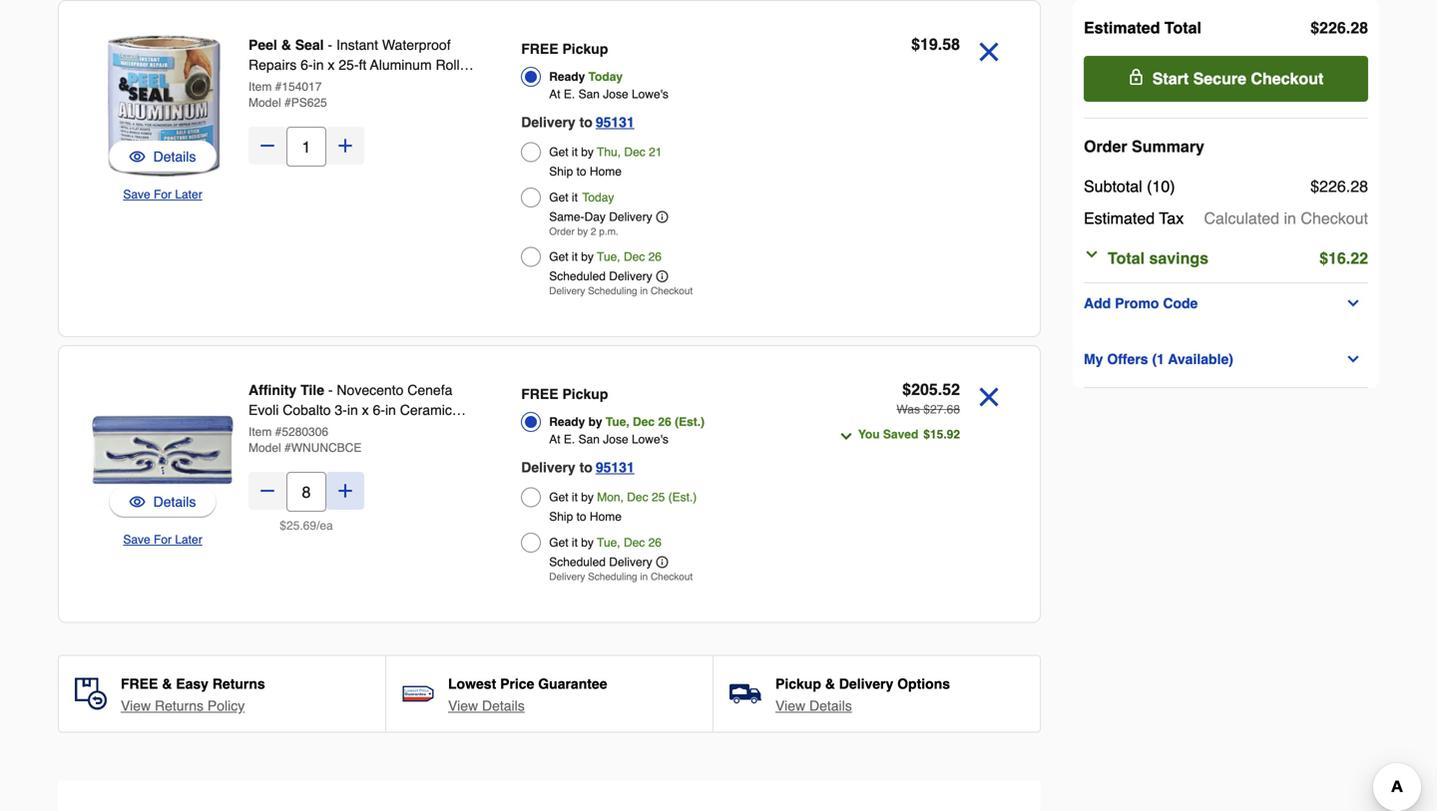 Task type: vqa. For each thing, say whether or not it's contained in the screenshot.


Task type: describe. For each thing, give the bounding box(es) containing it.
2
[[591, 226, 597, 238]]

2 vertical spatial 26
[[649, 536, 662, 550]]

item for flashing
[[249, 80, 272, 94]]

(0.1-
[[332, 422, 361, 438]]

order summary
[[1084, 137, 1205, 156]]

ready by tue, dec 26 (est.)
[[549, 415, 705, 429]]

jose for novecento cenefa evoli cobalto 3-in x 6-in ceramic bullnose tile (0.1-sq. ft/ piece)
[[603, 433, 629, 447]]

order by 2 p.m.
[[549, 226, 619, 238]]

$ 25 . 69 /ea
[[280, 519, 333, 533]]

69
[[303, 519, 317, 533]]

plus image for the stepper number input field with increment and decrement buttons number field related to minus image
[[335, 136, 355, 156]]

jose for instant waterproof repairs 6-in x 25-ft aluminum roll flashing
[[603, 87, 629, 101]]

(10)
[[1147, 177, 1176, 196]]

item for bullnose
[[249, 425, 272, 439]]

$ up calculated in checkout
[[1311, 177, 1320, 196]]

get it by thu, dec 21
[[549, 145, 662, 159]]

view for free & easy returns view returns policy
[[121, 698, 151, 714]]

dec left 21
[[624, 145, 646, 159]]

get it by mon, dec 25 (est.)
[[549, 491, 697, 505]]

0 vertical spatial tue,
[[597, 250, 621, 264]]

2 vertical spatial chevron down image
[[839, 429, 855, 445]]

25-
[[339, 57, 359, 73]]

2 - from the top
[[328, 382, 333, 398]]

ft
[[359, 57, 367, 73]]

item #154017 model #ps625
[[249, 80, 327, 110]]

1 get it by tue, dec 26 from the top
[[549, 250, 662, 264]]

info image for instant waterproof repairs 6-in x 25-ft aluminum roll flashing
[[657, 211, 669, 223]]

pickup & delivery options view details
[[776, 676, 951, 714]]

ft/
[[383, 422, 395, 438]]

peel
[[249, 37, 277, 53]]

0 vertical spatial today
[[589, 70, 623, 84]]

$ up start secure checkout
[[1311, 18, 1320, 37]]

save for later button for flashing
[[123, 185, 202, 205]]

guarantee
[[538, 676, 608, 692]]

e. for novecento cenefa evoli cobalto 3-in x 6-in ceramic bullnose tile (0.1-sq. ft/ piece)
[[564, 433, 575, 447]]

add
[[1084, 296, 1112, 312]]

2 vertical spatial tue,
[[597, 536, 621, 550]]

in inside instant waterproof repairs 6-in x 25-ft aluminum roll flashing
[[313, 57, 324, 73]]

15
[[931, 428, 944, 442]]

cobalto
[[283, 402, 331, 418]]

sq.
[[361, 422, 379, 438]]

226 for estimated total
[[1320, 18, 1347, 37]]

for for bullnose
[[154, 533, 172, 547]]

promo
[[1115, 296, 1160, 312]]

day
[[585, 210, 606, 224]]

$ right the was
[[924, 403, 931, 417]]

$ 19 . 58
[[912, 35, 961, 53]]

p.m.
[[599, 226, 619, 238]]

delivery to 95131 for novecento cenefa evoli cobalto 3-in x 6-in ceramic bullnose tile (0.1-sq. ft/ piece)
[[521, 460, 635, 476]]

checkout down info icon
[[651, 286, 693, 297]]

by up mon,
[[589, 415, 603, 429]]

option group for instant waterproof repairs 6-in x 25-ft aluminum roll flashing
[[521, 35, 799, 303]]

start secure checkout button
[[1084, 56, 1369, 102]]

dec down 'get it by mon, dec 25 (est.)'
[[624, 536, 645, 550]]

my offers (1 available)
[[1084, 351, 1234, 367]]

22
[[1351, 249, 1369, 268]]

at e. san jose lowe's for novecento cenefa evoli cobalto 3-in x 6-in ceramic bullnose tile (0.1-sq. ft/ piece)
[[549, 433, 669, 447]]

order for order summary
[[1084, 137, 1128, 156]]

estimated for estimated tax
[[1084, 209, 1155, 228]]

thu,
[[597, 145, 621, 159]]

#5280306
[[275, 425, 329, 439]]

in right 'calculated'
[[1285, 209, 1297, 228]]

by left mon,
[[581, 491, 594, 505]]

0 horizontal spatial returns
[[155, 698, 204, 714]]

ship to home for novecento cenefa evoli cobalto 3-in x 6-in ceramic bullnose tile (0.1-sq. ft/ piece)
[[549, 510, 622, 524]]

1 scheduling from the top
[[588, 286, 638, 297]]

estimated for estimated total
[[1084, 18, 1161, 37]]

to down 'get it by mon, dec 25 (est.)'
[[577, 510, 587, 524]]

delivery to 95131 for instant waterproof repairs 6-in x 25-ft aluminum roll flashing
[[521, 114, 635, 130]]

ready today
[[549, 70, 623, 84]]

quickview image
[[129, 147, 145, 167]]

my
[[1084, 351, 1104, 367]]

secure
[[1194, 69, 1247, 88]]

chevron down image for my offers (1 available)
[[1346, 351, 1362, 367]]

3 get from the top
[[549, 250, 569, 264]]

info image
[[657, 271, 669, 283]]

for for flashing
[[154, 188, 172, 202]]

model for bullnose
[[249, 441, 281, 455]]

1 vertical spatial 26
[[658, 415, 672, 429]]

checkout up "16"
[[1301, 209, 1369, 228]]

ship to home for instant waterproof repairs 6-in x 25-ft aluminum roll flashing
[[549, 165, 622, 179]]

ceramic
[[400, 402, 452, 418]]

summary
[[1132, 137, 1205, 156]]

total savings
[[1108, 249, 1209, 268]]

95131 button for instant waterproof repairs 6-in x 25-ft aluminum roll flashing
[[596, 110, 635, 134]]

95131 button for novecento cenefa evoli cobalto 3-in x 6-in ceramic bullnose tile (0.1-sq. ft/ piece)
[[596, 456, 635, 480]]

checkout inside button
[[1251, 69, 1324, 88]]

by left thu,
[[581, 145, 594, 159]]

mon,
[[597, 491, 624, 505]]

instant
[[336, 37, 378, 53]]

2 scheduled delivery from the top
[[549, 556, 653, 570]]

home for novecento cenefa evoli cobalto 3-in x 6-in ceramic bullnose tile (0.1-sq. ft/ piece)
[[590, 510, 622, 524]]

free & easy returns view returns policy
[[121, 676, 265, 714]]

policy
[[208, 698, 245, 714]]

repairs
[[249, 57, 297, 73]]

same-day delivery
[[549, 210, 653, 224]]

in down 'get it by mon, dec 25 (est.)'
[[640, 572, 648, 583]]

minus image
[[258, 136, 278, 156]]

novecento cenefa evoli cobalto 3-in x 6-in ceramic bullnose tile (0.1-sq. ft/ piece) image
[[91, 378, 235, 522]]

6- inside novecento cenefa evoli cobalto 3-in x 6-in ceramic bullnose tile (0.1-sq. ft/ piece)
[[373, 402, 385, 418]]

68
[[947, 403, 961, 417]]

view inside lowest price guarantee view details
[[448, 698, 478, 714]]

#ps625
[[285, 96, 327, 110]]

by down order by 2 p.m.
[[581, 250, 594, 264]]

28 for estimated total
[[1351, 18, 1369, 37]]

cenefa
[[408, 382, 453, 398]]

seal
[[295, 37, 324, 53]]

1 - from the top
[[328, 37, 333, 53]]

& for peel
[[281, 37, 291, 53]]

add promo code link
[[1084, 292, 1369, 316]]

subtotal (10)
[[1084, 177, 1176, 196]]

$ 16 . 22
[[1320, 249, 1369, 268]]

checkout down 'get it by mon, dec 25 (est.)'
[[651, 572, 693, 583]]

#154017
[[275, 80, 322, 94]]

0 vertical spatial (est.)
[[675, 415, 705, 429]]

calculated
[[1205, 209, 1280, 228]]

san for novecento cenefa evoli cobalto 3-in x 6-in ceramic bullnose tile (0.1-sq. ft/ piece)
[[579, 433, 600, 447]]

pickup for roll
[[563, 41, 608, 57]]

21
[[649, 145, 662, 159]]

0 horizontal spatial total
[[1108, 249, 1145, 268]]

calculated in checkout
[[1205, 209, 1369, 228]]

subtotal
[[1084, 177, 1143, 196]]

in down same-day delivery
[[640, 286, 648, 297]]

you saved $ 15 . 92
[[859, 428, 961, 442]]

1 vertical spatial tue,
[[606, 415, 630, 429]]

flashing
[[249, 77, 301, 93]]

delivery inside pickup & delivery options view details
[[840, 676, 894, 692]]

e. for instant waterproof repairs 6-in x 25-ft aluminum roll flashing
[[564, 87, 575, 101]]

instant waterproof repairs 6-in x 25-ft aluminum roll flashing image
[[91, 33, 235, 177]]

1 scheduled from the top
[[549, 270, 606, 284]]

code
[[1164, 296, 1199, 312]]

price
[[500, 676, 535, 692]]

estimated total
[[1084, 18, 1202, 37]]

2 get it by tue, dec 26 from the top
[[549, 536, 662, 550]]

0 vertical spatial 26
[[649, 250, 662, 264]]

#wnuncbce
[[285, 441, 362, 455]]

free pickup for ceramic
[[521, 386, 608, 402]]

pickup for ceramic
[[563, 386, 608, 402]]

start
[[1153, 69, 1189, 88]]

95131 for instant waterproof repairs 6-in x 25-ft aluminum roll flashing
[[596, 114, 635, 130]]

tax
[[1160, 209, 1184, 228]]

3 it from the top
[[572, 250, 578, 264]]

x inside novecento cenefa evoli cobalto 3-in x 6-in ceramic bullnose tile (0.1-sq. ft/ piece)
[[362, 402, 369, 418]]

x inside instant waterproof repairs 6-in x 25-ft aluminum roll flashing
[[328, 57, 335, 73]]

save for later button for bullnose
[[123, 530, 202, 550]]

item #5280306 model #wnuncbce
[[249, 425, 362, 455]]

1 vertical spatial today
[[582, 191, 614, 205]]

options
[[898, 676, 951, 692]]

1 horizontal spatial total
[[1165, 18, 1202, 37]]

stepper number input field with increment and decrement buttons number field for minus icon
[[287, 472, 327, 512]]

to up get it by thu, dec 21
[[580, 114, 593, 130]]

same-
[[549, 210, 585, 224]]

offers
[[1108, 351, 1149, 367]]

$ 205 . 52 was $ 27 . 68
[[897, 380, 961, 417]]

lowest price guarantee view details
[[448, 676, 608, 714]]

lowe's for instant waterproof repairs 6-in x 25-ft aluminum roll flashing
[[632, 87, 669, 101]]

dec right mon,
[[627, 491, 649, 505]]



Task type: locate. For each thing, give the bounding box(es) containing it.
1 horizontal spatial x
[[362, 402, 369, 418]]

order up subtotal
[[1084, 137, 1128, 156]]

option group
[[521, 35, 799, 303], [521, 380, 799, 589]]

2 95131 from the top
[[596, 460, 635, 476]]

2 horizontal spatial &
[[826, 676, 836, 692]]

later for instant waterproof repairs 6-in x 25-ft aluminum roll flashing
[[175, 188, 202, 202]]

1 $ 226 . 28 from the top
[[1311, 18, 1369, 37]]

1 it from the top
[[572, 145, 578, 159]]

item
[[249, 80, 272, 94], [249, 425, 272, 439]]

you
[[859, 428, 880, 442]]

model inside item #154017 model #ps625
[[249, 96, 281, 110]]

it up 'same-'
[[572, 191, 578, 205]]

1 vertical spatial info image
[[657, 557, 669, 569]]

add promo code
[[1084, 296, 1199, 312]]

1 jose from the top
[[603, 87, 629, 101]]

scheduled
[[549, 270, 606, 284], [549, 556, 606, 570]]

ship to home down mon,
[[549, 510, 622, 524]]

1 vertical spatial later
[[175, 533, 202, 547]]

0 vertical spatial lowe's
[[632, 87, 669, 101]]

0 vertical spatial ship to home
[[549, 165, 622, 179]]

1 vertical spatial 28
[[1351, 177, 1369, 196]]

6- down novecento on the left of page
[[373, 402, 385, 418]]

1 horizontal spatial returns
[[212, 676, 265, 692]]

pickup
[[563, 41, 608, 57], [563, 386, 608, 402], [776, 676, 822, 692]]

e. down 'ready by tue, dec 26 (est.)'
[[564, 433, 575, 447]]

1 vertical spatial free pickup
[[521, 386, 608, 402]]

free up the view returns policy link
[[121, 676, 158, 692]]

ship down 'get it by mon, dec 25 (est.)'
[[549, 510, 573, 524]]

2 free pickup from the top
[[521, 386, 608, 402]]

2 info image from the top
[[657, 557, 669, 569]]

1 vertical spatial (est.)
[[669, 491, 697, 505]]

to up 'get it by mon, dec 25 (est.)'
[[580, 460, 593, 476]]

1 vertical spatial home
[[590, 510, 622, 524]]

/ea
[[317, 519, 333, 533]]

at for instant waterproof repairs 6-in x 25-ft aluminum roll flashing
[[549, 87, 561, 101]]

x
[[328, 57, 335, 73], [362, 402, 369, 418]]

estimated
[[1084, 18, 1161, 37], [1084, 209, 1155, 228]]

0 vertical spatial scheduled
[[549, 270, 606, 284]]

home
[[590, 165, 622, 179], [590, 510, 622, 524]]

1 vertical spatial order
[[549, 226, 575, 238]]

it down 'get it by mon, dec 25 (est.)'
[[572, 536, 578, 550]]

1 28 from the top
[[1351, 18, 1369, 37]]

at down ready today
[[549, 87, 561, 101]]

1 home from the top
[[590, 165, 622, 179]]

0 vertical spatial save for later
[[123, 188, 202, 202]]

it left mon,
[[572, 491, 578, 505]]

0 horizontal spatial view
[[121, 698, 151, 714]]

25 inside option group
[[652, 491, 665, 505]]

0 vertical spatial free pickup
[[521, 41, 608, 57]]

start secure checkout
[[1153, 69, 1324, 88]]

92
[[947, 428, 961, 442]]

details button
[[109, 141, 217, 173], [129, 147, 196, 167], [109, 486, 217, 518], [129, 492, 196, 512]]

free pickup for roll
[[521, 41, 608, 57]]

2 save for later button from the top
[[123, 530, 202, 550]]

58
[[943, 35, 961, 53]]

delivery to 95131
[[521, 114, 635, 130], [521, 460, 635, 476]]

0 vertical spatial at e. san jose lowe's
[[549, 87, 669, 101]]

0 vertical spatial option group
[[521, 35, 799, 303]]

0 vertical spatial $ 226 . 28
[[1311, 18, 1369, 37]]

0 horizontal spatial &
[[162, 676, 172, 692]]

2 for from the top
[[154, 533, 172, 547]]

0 vertical spatial tile
[[301, 382, 324, 398]]

info image for novecento cenefa evoli cobalto 3-in x 6-in ceramic bullnose tile (0.1-sq. ft/ piece)
[[657, 557, 669, 569]]

by down 'get it by mon, dec 25 (est.)'
[[581, 536, 594, 550]]

$ 226 . 28
[[1311, 18, 1369, 37], [1311, 177, 1369, 196]]

0 vertical spatial ready
[[549, 70, 585, 84]]

affinity
[[249, 382, 297, 398]]

2 plus image from the top
[[335, 481, 355, 501]]

1 vertical spatial 6-
[[373, 402, 385, 418]]

lowe's for novecento cenefa evoli cobalto 3-in x 6-in ceramic bullnose tile (0.1-sq. ft/ piece)
[[632, 433, 669, 447]]

chevron down image
[[1084, 247, 1100, 263]]

2 view details link from the left
[[776, 696, 852, 716]]

1 option group from the top
[[521, 35, 799, 303]]

stepper number input field with increment and decrement buttons number field right minus image
[[287, 127, 327, 167]]

0 vertical spatial chevron down image
[[1346, 296, 1362, 312]]

$ up the was
[[903, 380, 912, 399]]

1 delivery scheduling in checkout from the top
[[549, 286, 693, 297]]

save for later down quickview icon
[[123, 533, 202, 547]]

1 vertical spatial scheduled delivery
[[549, 556, 653, 570]]

returns down "easy"
[[155, 698, 204, 714]]

plus image
[[335, 136, 355, 156], [335, 481, 355, 501]]

by
[[581, 145, 594, 159], [578, 226, 588, 238], [581, 250, 594, 264], [589, 415, 603, 429], [581, 491, 594, 505], [581, 536, 594, 550]]

2 get from the top
[[549, 191, 569, 205]]

95131 up mon,
[[596, 460, 635, 476]]

order down 'same-'
[[549, 226, 575, 238]]

& inside 'free & easy returns view returns policy'
[[162, 676, 172, 692]]

.
[[1347, 18, 1351, 37], [938, 35, 943, 53], [1347, 177, 1351, 196], [1347, 249, 1351, 268], [938, 380, 943, 399], [944, 403, 947, 417], [944, 428, 947, 442], [300, 519, 303, 533]]

view details link for details
[[448, 696, 525, 716]]

1 horizontal spatial order
[[1084, 137, 1128, 156]]

2 vertical spatial free
[[121, 676, 158, 692]]

get down 'get it by mon, dec 25 (est.)'
[[549, 536, 569, 550]]

model inside item #5280306 model #wnuncbce
[[249, 441, 281, 455]]

2 item from the top
[[249, 425, 272, 439]]

1 at e. san jose lowe's from the top
[[549, 87, 669, 101]]

delivery scheduling in checkout
[[549, 286, 693, 297], [549, 572, 693, 583]]

& for free
[[162, 676, 172, 692]]

52
[[943, 380, 961, 399]]

item down repairs
[[249, 80, 272, 94]]

2 jose from the top
[[603, 433, 629, 447]]

ready for roll
[[549, 70, 585, 84]]

1 vertical spatial 95131 button
[[596, 456, 635, 480]]

5 get from the top
[[549, 536, 569, 550]]

my offers (1 available) link
[[1084, 347, 1369, 371]]

0 vertical spatial save
[[123, 188, 150, 202]]

ship for instant waterproof repairs 6-in x 25-ft aluminum roll flashing
[[549, 165, 573, 179]]

save down quickview icon
[[123, 533, 150, 547]]

model
[[249, 96, 281, 110], [249, 441, 281, 455]]

model down bullnose on the left bottom of the page
[[249, 441, 281, 455]]

model for flashing
[[249, 96, 281, 110]]

205
[[912, 380, 938, 399]]

& left "easy"
[[162, 676, 172, 692]]

lowe's up 21
[[632, 87, 669, 101]]

dec down same-day delivery
[[624, 250, 645, 264]]

1 item from the top
[[249, 80, 272, 94]]

1 vertical spatial 25
[[287, 519, 300, 533]]

0 vertical spatial 95131
[[596, 114, 635, 130]]

2 ship from the top
[[549, 510, 573, 524]]

get up 'same-'
[[549, 191, 569, 205]]

2 226 from the top
[[1320, 177, 1347, 196]]

1 ready from the top
[[549, 70, 585, 84]]

$ right 'saved'
[[924, 428, 931, 442]]

2 scheduled from the top
[[549, 556, 606, 570]]

chevron down image
[[1346, 296, 1362, 312], [1346, 351, 1362, 367], [839, 429, 855, 445]]

2 ship to home from the top
[[549, 510, 622, 524]]

0 vertical spatial remove item image
[[973, 35, 1006, 69]]

available)
[[1169, 351, 1234, 367]]

1 horizontal spatial view
[[448, 698, 478, 714]]

0 horizontal spatial 25
[[287, 519, 300, 533]]

order
[[1084, 137, 1128, 156], [549, 226, 575, 238]]

novecento cenefa evoli cobalto 3-in x 6-in ceramic bullnose tile (0.1-sq. ft/ piece)
[[249, 382, 453, 438]]

6- down seal
[[301, 57, 313, 73]]

plus image for the stepper number input field with increment and decrement buttons number field for minus icon
[[335, 481, 355, 501]]

$ 226 . 28 for (10)
[[1311, 177, 1369, 196]]

aluminum
[[370, 57, 432, 73]]

1 scheduled delivery from the top
[[549, 270, 653, 284]]

dec up 'get it by mon, dec 25 (est.)'
[[633, 415, 655, 429]]

delivery to 95131 up mon,
[[521, 460, 635, 476]]

later down instant waterproof repairs 6-in x 25-ft aluminum roll flashing image
[[175, 188, 202, 202]]

& left seal
[[281, 37, 291, 53]]

0 vertical spatial save for later button
[[123, 185, 202, 205]]

1 vertical spatial delivery to 95131
[[521, 460, 635, 476]]

6- inside instant waterproof repairs 6-in x 25-ft aluminum roll flashing
[[301, 57, 313, 73]]

chevron down image inside "my offers (1 available)" link
[[1346, 351, 1362, 367]]

28
[[1351, 18, 1369, 37], [1351, 177, 1369, 196]]

home for instant waterproof repairs 6-in x 25-ft aluminum roll flashing
[[590, 165, 622, 179]]

1 ship to home from the top
[[549, 165, 622, 179]]

option group for novecento cenefa evoli cobalto 3-in x 6-in ceramic bullnose tile (0.1-sq. ft/ piece)
[[521, 380, 799, 589]]

0 vertical spatial 95131 button
[[596, 110, 635, 134]]

bullnose
[[249, 422, 302, 438]]

0 vertical spatial for
[[154, 188, 172, 202]]

ready up get it by thu, dec 21
[[549, 70, 585, 84]]

2 e. from the top
[[564, 433, 575, 447]]

easy
[[176, 676, 209, 692]]

2 scheduling from the top
[[588, 572, 638, 583]]

1 save for later button from the top
[[123, 185, 202, 205]]

2 stepper number input field with increment and decrement buttons number field from the top
[[287, 472, 327, 512]]

view inside pickup & delivery options view details
[[776, 698, 806, 714]]

novecento
[[337, 382, 404, 398]]

2 delivery scheduling in checkout from the top
[[549, 572, 693, 583]]

chevron down image for add promo code
[[1346, 296, 1362, 312]]

0 vertical spatial order
[[1084, 137, 1128, 156]]

2 at from the top
[[549, 433, 561, 447]]

at e. san jose lowe's down 'ready by tue, dec 26 (est.)'
[[549, 433, 669, 447]]

1 vertical spatial remove item image
[[973, 380, 1006, 414]]

model down flashing
[[249, 96, 281, 110]]

get it by tue, dec 26 down mon,
[[549, 536, 662, 550]]

it down order by 2 p.m.
[[572, 250, 578, 264]]

2 option group from the top
[[521, 380, 799, 589]]

1 estimated from the top
[[1084, 18, 1161, 37]]

remove item image for novecento cenefa evoli cobalto 3-in x 6-in ceramic bullnose tile (0.1-sq. ft/ piece)
[[973, 380, 1006, 414]]

scheduling down mon,
[[588, 572, 638, 583]]

1 95131 button from the top
[[596, 110, 635, 134]]

3-
[[335, 402, 347, 418]]

1 vertical spatial for
[[154, 533, 172, 547]]

(1
[[1153, 351, 1165, 367]]

save down quickview image
[[123, 188, 150, 202]]

1 vertical spatial ship to home
[[549, 510, 622, 524]]

total
[[1165, 18, 1202, 37], [1108, 249, 1145, 268]]

5 it from the top
[[572, 536, 578, 550]]

2 estimated from the top
[[1084, 209, 1155, 228]]

1 vertical spatial 226
[[1320, 177, 1347, 196]]

free pickup up ready today
[[521, 41, 608, 57]]

$ left 69
[[280, 519, 287, 533]]

1 model from the top
[[249, 96, 281, 110]]

checkout right the secure
[[1251, 69, 1324, 88]]

0 vertical spatial -
[[328, 37, 333, 53]]

1 95131 from the top
[[596, 114, 635, 130]]

2 at e. san jose lowe's from the top
[[549, 433, 669, 447]]

1 vertical spatial model
[[249, 441, 281, 455]]

free pickup
[[521, 41, 608, 57], [521, 386, 608, 402]]

pickup inside pickup & delivery options view details
[[776, 676, 822, 692]]

free for roll
[[521, 41, 559, 57]]

info image up info icon
[[657, 211, 669, 223]]

view returns policy link
[[121, 696, 245, 716]]

save for bullnose
[[123, 533, 150, 547]]

0 vertical spatial scheduling
[[588, 286, 638, 297]]

2 later from the top
[[175, 533, 202, 547]]

16
[[1329, 249, 1347, 268]]

tile up cobalto
[[301, 382, 324, 398]]

tile inside novecento cenefa evoli cobalto 3-in x 6-in ceramic bullnose tile (0.1-sq. ft/ piece)
[[306, 422, 328, 438]]

1 horizontal spatial view details link
[[776, 696, 852, 716]]

0 vertical spatial x
[[328, 57, 335, 73]]

view details link for view
[[776, 696, 852, 716]]

plus image down #wnuncbce
[[335, 481, 355, 501]]

1 horizontal spatial 25
[[652, 491, 665, 505]]

get left mon,
[[549, 491, 569, 505]]

0 vertical spatial later
[[175, 188, 202, 202]]

2 save from the top
[[123, 533, 150, 547]]

1 delivery to 95131 from the top
[[521, 114, 635, 130]]

1 view from the left
[[121, 698, 151, 714]]

1 vertical spatial estimated
[[1084, 209, 1155, 228]]

95131
[[596, 114, 635, 130], [596, 460, 635, 476]]

1 vertical spatial returns
[[155, 698, 204, 714]]

free up ready today
[[521, 41, 559, 57]]

get down order by 2 p.m.
[[549, 250, 569, 264]]

2 vertical spatial pickup
[[776, 676, 822, 692]]

remove item image for instant waterproof repairs 6-in x 25-ft aluminum roll flashing
[[973, 35, 1006, 69]]

for down instant waterproof repairs 6-in x 25-ft aluminum roll flashing image
[[154, 188, 172, 202]]

0 horizontal spatial order
[[549, 226, 575, 238]]

ready up 'get it by mon, dec 25 (est.)'
[[549, 415, 585, 429]]

returns
[[212, 676, 265, 692], [155, 698, 204, 714]]

peel & seal -
[[249, 37, 336, 53]]

1 plus image from the top
[[335, 136, 355, 156]]

tile
[[301, 382, 324, 398], [306, 422, 328, 438]]

2 home from the top
[[590, 510, 622, 524]]

2 save for later from the top
[[123, 533, 202, 547]]

1 save from the top
[[123, 188, 150, 202]]

minus image
[[258, 481, 278, 501]]

1 vertical spatial ready
[[549, 415, 585, 429]]

save for later down quickview image
[[123, 188, 202, 202]]

ship for novecento cenefa evoli cobalto 3-in x 6-in ceramic bullnose tile (0.1-sq. ft/ piece)
[[549, 510, 573, 524]]

today
[[589, 70, 623, 84], [582, 191, 614, 205]]

free inside 'free & easy returns view returns policy'
[[121, 676, 158, 692]]

san
[[579, 87, 600, 101], [579, 433, 600, 447]]

waterproof
[[382, 37, 451, 53]]

1 later from the top
[[175, 188, 202, 202]]

2 it from the top
[[572, 191, 578, 205]]

1 e. from the top
[[564, 87, 575, 101]]

estimated tax
[[1084, 209, 1184, 228]]

savings
[[1150, 249, 1209, 268]]

25 left 69
[[287, 519, 300, 533]]

lowe's
[[632, 87, 669, 101], [632, 433, 669, 447]]

by left 2
[[578, 226, 588, 238]]

1 vertical spatial plus image
[[335, 481, 355, 501]]

1 vertical spatial get it by tue, dec 26
[[549, 536, 662, 550]]

stepper number input field with increment and decrement buttons number field for minus image
[[287, 127, 327, 167]]

jose down ready today
[[603, 87, 629, 101]]

1 vertical spatial option group
[[521, 380, 799, 589]]

item down the evoli
[[249, 425, 272, 439]]

dec
[[624, 145, 646, 159], [624, 250, 645, 264], [633, 415, 655, 429], [627, 491, 649, 505], [624, 536, 645, 550]]

1 vertical spatial tile
[[306, 422, 328, 438]]

0 vertical spatial ship
[[549, 165, 573, 179]]

scheduled delivery down mon,
[[549, 556, 653, 570]]

scheduled down mon,
[[549, 556, 606, 570]]

item inside item #154017 model #ps625
[[249, 80, 272, 94]]

2 view from the left
[[448, 698, 478, 714]]

0 vertical spatial scheduled delivery
[[549, 270, 653, 284]]

info image
[[657, 211, 669, 223], [657, 557, 669, 569]]

1 lowe's from the top
[[632, 87, 669, 101]]

details inside pickup & delivery options view details
[[810, 698, 852, 714]]

at for novecento cenefa evoli cobalto 3-in x 6-in ceramic bullnose tile (0.1-sq. ft/ piece)
[[549, 433, 561, 447]]

item inside item #5280306 model #wnuncbce
[[249, 425, 272, 439]]

& inside pickup & delivery options view details
[[826, 676, 836, 692]]

free up 'ready by tue, dec 26 (est.)'
[[521, 386, 559, 402]]

view for pickup & delivery options view details
[[776, 698, 806, 714]]

25 right mon,
[[652, 491, 665, 505]]

1 remove item image from the top
[[973, 35, 1006, 69]]

ship up get it today
[[549, 165, 573, 179]]

chevron down image inside add promo code "link"
[[1346, 296, 1362, 312]]

view inside 'free & easy returns view returns policy'
[[121, 698, 151, 714]]

get it by tue, dec 26
[[549, 250, 662, 264], [549, 536, 662, 550]]

1 san from the top
[[579, 87, 600, 101]]

2 ready from the top
[[549, 415, 585, 429]]

26 up info icon
[[649, 250, 662, 264]]

0 vertical spatial total
[[1165, 18, 1202, 37]]

free pickup up 'ready by tue, dec 26 (est.)'
[[521, 386, 608, 402]]

4 it from the top
[[572, 491, 578, 505]]

1 at from the top
[[549, 87, 561, 101]]

$ left 58
[[912, 35, 921, 53]]

226 for subtotal (10)
[[1320, 177, 1347, 196]]

Stepper number input field with increment and decrement buttons number field
[[287, 127, 327, 167], [287, 472, 327, 512]]

was
[[897, 403, 921, 417]]

19
[[921, 35, 938, 53]]

1 info image from the top
[[657, 211, 669, 223]]

instant waterproof repairs 6-in x 25-ft aluminum roll flashing
[[249, 37, 460, 93]]

0 vertical spatial model
[[249, 96, 281, 110]]

in up (0.1-
[[347, 402, 358, 418]]

0 vertical spatial stepper number input field with increment and decrement buttons number field
[[287, 127, 327, 167]]

0 vertical spatial delivery to 95131
[[521, 114, 635, 130]]

info image down 'get it by mon, dec 25 (est.)'
[[657, 557, 669, 569]]

2 $ 226 . 28 from the top
[[1311, 177, 1369, 196]]

scheduling
[[588, 286, 638, 297], [588, 572, 638, 583]]

0 vertical spatial san
[[579, 87, 600, 101]]

1 vertical spatial save for later
[[123, 533, 202, 547]]

details inside lowest price guarantee view details
[[482, 698, 525, 714]]

2 lowe's from the top
[[632, 433, 669, 447]]

scheduled delivery down 2
[[549, 270, 653, 284]]

roll
[[436, 57, 460, 73]]

1 save for later from the top
[[123, 188, 202, 202]]

0 horizontal spatial view details link
[[448, 696, 525, 716]]

at e. san jose lowe's for instant waterproof repairs 6-in x 25-ft aluminum roll flashing
[[549, 87, 669, 101]]

1 226 from the top
[[1320, 18, 1347, 37]]

piece)
[[399, 422, 438, 438]]

total right chevron down image
[[1108, 249, 1145, 268]]

scheduled delivery
[[549, 270, 653, 284], [549, 556, 653, 570]]

to up get it today
[[577, 165, 587, 179]]

28 for subtotal (10)
[[1351, 177, 1369, 196]]

& for pickup
[[826, 676, 836, 692]]

free for ceramic
[[521, 386, 559, 402]]

save for later button down quickview icon
[[123, 530, 202, 550]]

save for later for novecento cenefa evoli cobalto 3-in x 6-in ceramic bullnose tile (0.1-sq. ft/ piece)
[[123, 533, 202, 547]]

save for later for instant waterproof repairs 6-in x 25-ft aluminum roll flashing
[[123, 188, 202, 202]]

scheduling down p.m.
[[588, 286, 638, 297]]

25
[[652, 491, 665, 505], [287, 519, 300, 533]]

1 vertical spatial $ 226 . 28
[[1311, 177, 1369, 196]]

2 delivery to 95131 from the top
[[521, 460, 635, 476]]

ready for ceramic
[[549, 415, 585, 429]]

0 vertical spatial info image
[[657, 211, 669, 223]]

today up same-day delivery
[[582, 191, 614, 205]]

0 vertical spatial get it by tue, dec 26
[[549, 250, 662, 264]]

get it today
[[549, 191, 614, 205]]

1 vertical spatial jose
[[603, 433, 629, 447]]

lowest
[[448, 676, 496, 692]]

estimated up secure 'image'
[[1084, 18, 1161, 37]]

$ 226 . 28 for total
[[1311, 18, 1369, 37]]

in
[[313, 57, 324, 73], [1285, 209, 1297, 228], [640, 286, 648, 297], [347, 402, 358, 418], [385, 402, 396, 418], [640, 572, 648, 583]]

estimated down subtotal
[[1084, 209, 1155, 228]]

in down seal
[[313, 57, 324, 73]]

delivery
[[521, 114, 576, 130], [609, 210, 653, 224], [609, 270, 653, 284], [549, 286, 585, 297], [521, 460, 576, 476], [609, 556, 653, 570], [549, 572, 585, 583], [840, 676, 894, 692]]

0 vertical spatial returns
[[212, 676, 265, 692]]

1 free pickup from the top
[[521, 41, 608, 57]]

get
[[549, 145, 569, 159], [549, 191, 569, 205], [549, 250, 569, 264], [549, 491, 569, 505], [549, 536, 569, 550]]

1 view details link from the left
[[448, 696, 525, 716]]

2 95131 button from the top
[[596, 456, 635, 480]]

2 model from the top
[[249, 441, 281, 455]]

home down get it by thu, dec 21
[[590, 165, 622, 179]]

1 vertical spatial e.
[[564, 433, 575, 447]]

1 vertical spatial x
[[362, 402, 369, 418]]

0 vertical spatial e.
[[564, 87, 575, 101]]

at e. san jose lowe's
[[549, 87, 669, 101], [549, 433, 669, 447]]

quickview image
[[129, 492, 145, 512]]

later for novecento cenefa evoli cobalto 3-in x 6-in ceramic bullnose tile (0.1-sq. ft/ piece)
[[175, 533, 202, 547]]

0 vertical spatial 226
[[1320, 18, 1347, 37]]

0 vertical spatial home
[[590, 165, 622, 179]]

secure image
[[1129, 69, 1145, 85]]

1 for from the top
[[154, 188, 172, 202]]

2 horizontal spatial view
[[776, 698, 806, 714]]

san down 'ready by tue, dec 26 (est.)'
[[579, 433, 600, 447]]

plus image right minus image
[[335, 136, 355, 156]]

san for instant waterproof repairs 6-in x 25-ft aluminum roll flashing
[[579, 87, 600, 101]]

1 vertical spatial ship
[[549, 510, 573, 524]]

in up ft/
[[385, 402, 396, 418]]

27
[[931, 403, 944, 417]]

affinity tile -
[[249, 382, 337, 398]]

1 stepper number input field with increment and decrement buttons number field from the top
[[287, 127, 327, 167]]

save for flashing
[[123, 188, 150, 202]]

stepper number input field with increment and decrement buttons number field up '$ 25 . 69 /ea'
[[287, 472, 327, 512]]

evoli
[[249, 402, 279, 418]]

26 down 'get it by mon, dec 25 (est.)'
[[649, 536, 662, 550]]

0 vertical spatial 25
[[652, 491, 665, 505]]

4 get from the top
[[549, 491, 569, 505]]

at e. san jose lowe's down ready today
[[549, 87, 669, 101]]

ship to home up get it today
[[549, 165, 622, 179]]

it left thu,
[[572, 145, 578, 159]]

scheduled down order by 2 p.m.
[[549, 270, 606, 284]]

0 horizontal spatial 6-
[[301, 57, 313, 73]]

1 horizontal spatial &
[[281, 37, 291, 53]]

1 vertical spatial san
[[579, 433, 600, 447]]

2 san from the top
[[579, 433, 600, 447]]

later down "novecento cenefa evoli cobalto 3-in x 6-in ceramic bullnose tile (0.1-sq. ft/ piece)" image
[[175, 533, 202, 547]]

0 vertical spatial 28
[[1351, 18, 1369, 37]]

order for order by 2 p.m.
[[549, 226, 575, 238]]

0 vertical spatial estimated
[[1084, 18, 1161, 37]]

2 remove item image from the top
[[973, 380, 1006, 414]]

remove item image
[[973, 35, 1006, 69], [973, 380, 1006, 414]]

$ left 22
[[1320, 249, 1329, 268]]

1 vertical spatial stepper number input field with increment and decrement buttons number field
[[287, 472, 327, 512]]

0 vertical spatial pickup
[[563, 41, 608, 57]]

lowe's down 'ready by tue, dec 26 (est.)'
[[632, 433, 669, 447]]

0 vertical spatial free
[[521, 41, 559, 57]]

save for later
[[123, 188, 202, 202], [123, 533, 202, 547]]

3 view from the left
[[776, 698, 806, 714]]

1 ship from the top
[[549, 165, 573, 179]]

tue,
[[597, 250, 621, 264], [606, 415, 630, 429], [597, 536, 621, 550]]

2 28 from the top
[[1351, 177, 1369, 196]]

1 get from the top
[[549, 145, 569, 159]]

home down mon,
[[590, 510, 622, 524]]

95131 for novecento cenefa evoli cobalto 3-in x 6-in ceramic bullnose tile (0.1-sq. ft/ piece)
[[596, 460, 635, 476]]



